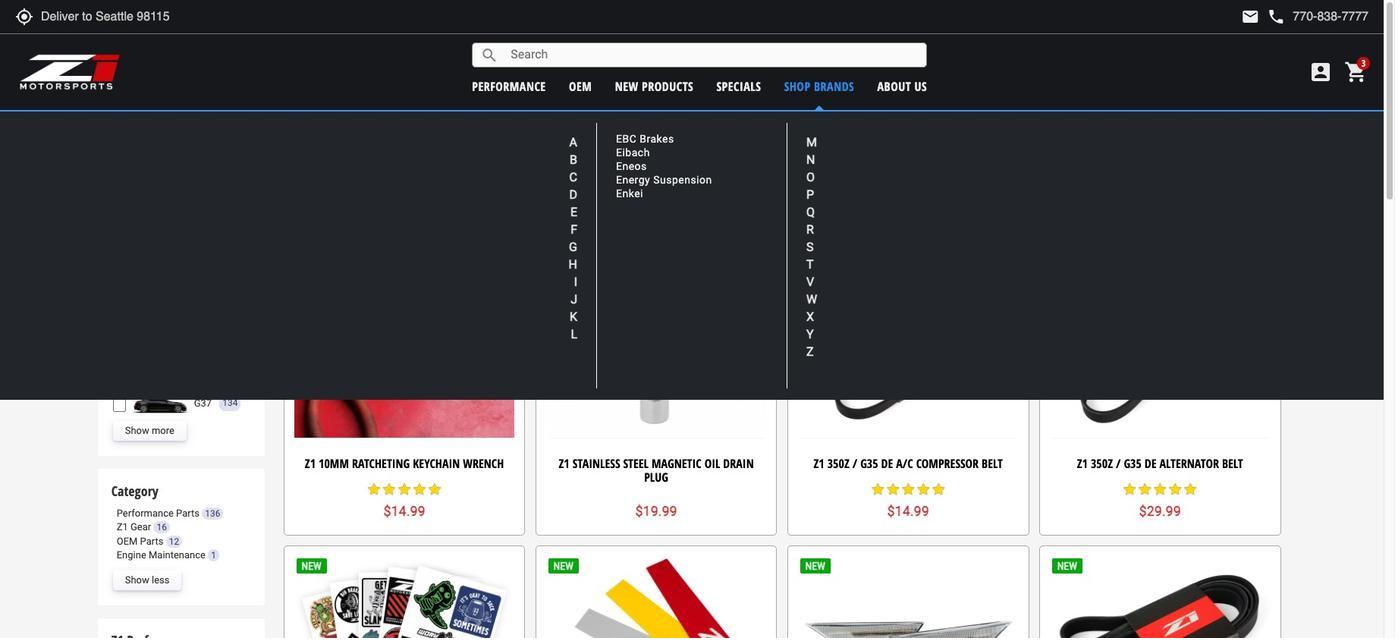 Task type: describe. For each thing, give the bounding box(es) containing it.
Search search field
[[499, 43, 927, 67]]

oil
[[705, 456, 720, 472]]

q
[[807, 205, 815, 219]]

a
[[570, 135, 577, 149]]

category performance parts 136 z1 gear 16 oem parts 12 engine maintenance 1
[[111, 482, 220, 561]]

stainless
[[573, 456, 620, 472]]

/ for a/c
[[853, 456, 858, 472]]

g37
[[194, 397, 212, 409]]

y
[[807, 327, 814, 341]]

shopping_cart link
[[1341, 60, 1369, 84]]

0 vertical spatial oem
[[569, 78, 592, 94]]

specials
[[717, 78, 761, 94]]

keychain
[[413, 456, 460, 472]]

h
[[569, 257, 577, 272]]

1 belt from the left
[[982, 456, 1003, 472]]

5 star from the left
[[427, 482, 442, 497]]

energy
[[616, 174, 650, 186]]

mail phone
[[1242, 8, 1286, 26]]

engine
[[117, 550, 146, 561]]

$14.99 for g35
[[887, 503, 929, 519]]

specials link
[[717, 78, 761, 94]]

shopping:
[[667, 118, 724, 133]]

z1 10mm ratcheting keychain wrench
[[305, 456, 504, 472]]

134
[[222, 398, 238, 409]]

gear
[[131, 521, 151, 533]]

x
[[807, 310, 814, 324]]

us
[[915, 78, 927, 94]]

10mm
[[319, 456, 349, 472]]

oem link
[[569, 78, 592, 94]]

g35 for a/c
[[861, 456, 878, 472]]

g
[[569, 240, 577, 254]]

12
[[169, 536, 179, 547]]

about
[[878, 78, 911, 94]]

z1 for z1 350z / g35 de a/c compressor belt
[[814, 456, 825, 472]]

m
[[807, 135, 817, 149]]

/ for alternator
[[1116, 456, 1121, 472]]

r35
[[727, 118, 749, 133]]

performance link
[[472, 78, 546, 94]]

search
[[481, 46, 499, 64]]

350z for z1 350z / g35 de alternator belt
[[1091, 456, 1113, 472]]

eneos link
[[616, 160, 647, 172]]

w
[[807, 292, 817, 307]]

2 belt from the left
[[1222, 456, 1243, 472]]

v
[[807, 275, 814, 289]]

$19.99
[[635, 503, 677, 519]]

show less
[[125, 574, 170, 585]]

new products
[[615, 78, 694, 94]]

12 star from the left
[[1138, 482, 1153, 497]]

e
[[571, 205, 577, 219]]

wrench
[[463, 456, 504, 472]]

show less button
[[113, 571, 182, 590]]

enkei
[[616, 188, 643, 200]]

show for show less
[[125, 574, 149, 585]]

b
[[570, 153, 577, 167]]

oem inside category performance parts 136 z1 gear 16 oem parts 12 engine maintenance 1
[[117, 536, 138, 547]]

energy suspension link
[[616, 174, 712, 186]]

l
[[571, 327, 577, 341]]

shop
[[784, 78, 811, 94]]

compressor
[[916, 456, 979, 472]]

show more button
[[113, 421, 187, 441]]

m n o p q r s t v w x y z
[[807, 135, 817, 359]]

my_location
[[15, 8, 33, 26]]

model)
[[792, 118, 823, 133]]

less
[[152, 574, 170, 585]]

star star star star star $29.99
[[1122, 482, 1198, 519]]

136
[[205, 508, 220, 519]]

p
[[807, 187, 814, 202]]

shopping_cart
[[1345, 60, 1369, 84]]

mail link
[[1242, 8, 1260, 26]]

star star star star star $14.99 for keychain
[[367, 482, 442, 519]]

more
[[152, 425, 174, 436]]

z
[[807, 344, 814, 359]]

account_box
[[1309, 60, 1333, 84]]

13 star from the left
[[1153, 482, 1168, 497]]

(change model) link
[[755, 118, 823, 133]]

new
[[615, 78, 639, 94]]

z1 for z1 350z / g35 de alternator belt
[[1077, 456, 1088, 472]]

ratcheting
[[352, 456, 410, 472]]

eibach link
[[616, 147, 650, 159]]



Task type: vqa. For each thing, say whether or not it's contained in the screenshot.


Task type: locate. For each thing, give the bounding box(es) containing it.
g35 left 'a/c' at right
[[861, 456, 878, 472]]

z1 for z1 10mm ratcheting keychain wrench
[[305, 456, 316, 472]]

1 horizontal spatial oem
[[569, 78, 592, 94]]

plug
[[644, 469, 668, 486]]

z1
[[305, 456, 316, 472], [559, 456, 570, 472], [814, 456, 825, 472], [1077, 456, 1088, 472], [117, 521, 128, 533]]

$14.99 down "z1 10mm ratcheting keychain wrench"
[[383, 503, 425, 519]]

(change
[[755, 118, 790, 133]]

new products link
[[615, 78, 694, 94]]

products
[[642, 78, 694, 94]]

c
[[570, 170, 577, 184]]

a/c
[[896, 456, 913, 472]]

$29.99
[[1139, 503, 1181, 519]]

parts down "16"
[[140, 536, 163, 547]]

z1 350z / g35 de alternator belt
[[1077, 456, 1243, 472]]

1 horizontal spatial /
[[1116, 456, 1121, 472]]

0 vertical spatial parts
[[176, 507, 200, 519]]

parts
[[176, 507, 200, 519], [140, 536, 163, 547]]

enkei link
[[616, 188, 643, 200]]

s
[[807, 240, 814, 254]]

z1 350z / g35 de a/c compressor belt
[[814, 456, 1003, 472]]

z1 inside category performance parts 136 z1 gear 16 oem parts 12 engine maintenance 1
[[117, 521, 128, 533]]

g35
[[861, 456, 878, 472], [1124, 456, 1142, 472]]

1 vertical spatial parts
[[140, 536, 163, 547]]

oem
[[569, 78, 592, 94], [117, 536, 138, 547]]

0 horizontal spatial parts
[[140, 536, 163, 547]]

1 horizontal spatial parts
[[176, 507, 200, 519]]

z1 stainless steel magnetic oil drain plug
[[559, 456, 754, 486]]

currently
[[613, 118, 664, 133]]

1 horizontal spatial belt
[[1222, 456, 1243, 472]]

350z for z1 350z / g35 de a/c compressor belt
[[828, 456, 850, 472]]

2 star from the left
[[382, 482, 397, 497]]

1 horizontal spatial $14.99
[[887, 503, 929, 519]]

show
[[125, 425, 149, 436], [125, 574, 149, 585]]

star star star star star $14.99 down "z1 10mm ratcheting keychain wrench"
[[367, 482, 442, 519]]

j
[[571, 292, 577, 307]]

star
[[367, 482, 382, 497], [382, 482, 397, 497], [397, 482, 412, 497], [412, 482, 427, 497], [427, 482, 442, 497], [870, 482, 886, 497], [886, 482, 901, 497], [901, 482, 916, 497], [916, 482, 931, 497], [931, 482, 946, 497], [1122, 482, 1138, 497], [1138, 482, 1153, 497], [1153, 482, 1168, 497], [1168, 482, 1183, 497], [1183, 482, 1198, 497]]

parts left 136
[[176, 507, 200, 519]]

1
[[211, 550, 216, 561]]

n
[[807, 153, 815, 167]]

1 de from the left
[[881, 456, 893, 472]]

11 star from the left
[[1122, 482, 1138, 497]]

show left 'less' at the bottom left of page
[[125, 574, 149, 585]]

steel
[[623, 456, 649, 472]]

star star star star star $14.99 down z1 350z / g35 de a/c compressor belt
[[870, 482, 946, 519]]

8 star from the left
[[901, 482, 916, 497]]

1 horizontal spatial g35
[[1124, 456, 1142, 472]]

show left more
[[125, 425, 149, 436]]

show for show more
[[125, 425, 149, 436]]

0 horizontal spatial de
[[881, 456, 893, 472]]

2 star star star star star $14.99 from the left
[[870, 482, 946, 519]]

t
[[807, 257, 814, 272]]

de left 'a/c' at right
[[881, 456, 893, 472]]

/ left 'a/c' at right
[[853, 456, 858, 472]]

6 star from the left
[[870, 482, 886, 497]]

z1 for z1 stainless steel magnetic oil drain plug
[[559, 456, 570, 472]]

i
[[574, 275, 577, 289]]

2 / from the left
[[1116, 456, 1121, 472]]

de for alternator
[[1145, 456, 1157, 472]]

account_box link
[[1305, 60, 1337, 84]]

de up star star star star star $29.99
[[1145, 456, 1157, 472]]

brands
[[814, 78, 855, 94]]

1 horizontal spatial 350z
[[1091, 456, 1113, 472]]

k
[[570, 310, 577, 324]]

eibach
[[616, 147, 650, 159]]

1 vertical spatial oem
[[117, 536, 138, 547]]

16
[[157, 522, 167, 533]]

15 star from the left
[[1183, 482, 1198, 497]]

ebc brakes link
[[616, 133, 674, 145]]

star star star star star $14.99 for g35
[[870, 482, 946, 519]]

phone
[[1267, 8, 1286, 26]]

phone link
[[1267, 8, 1369, 26]]

drain
[[723, 456, 754, 472]]

1 star star star star star $14.99 from the left
[[367, 482, 442, 519]]

suspension
[[653, 174, 712, 186]]

d
[[569, 187, 577, 202]]

belt
[[982, 456, 1003, 472], [1222, 456, 1243, 472]]

performance
[[472, 78, 546, 94]]

magnetic
[[652, 456, 702, 472]]

brakes
[[640, 133, 674, 145]]

g35 up star star star star star $29.99
[[1124, 456, 1142, 472]]

eneos
[[616, 160, 647, 172]]

$14.99 down z1 350z / g35 de a/c compressor belt
[[887, 503, 929, 519]]

maintenance
[[149, 550, 206, 561]]

belt right compressor
[[982, 456, 1003, 472]]

0 horizontal spatial oem
[[117, 536, 138, 547]]

shop brands
[[784, 78, 855, 94]]

infiniti g37 coupe sedan convertible v36 cv36 hv36 skyline 2008 2009 2010 2011 2012 2013 3.7l vq37vhr z1 motorsports image
[[130, 394, 190, 414]]

performance
[[117, 507, 174, 519]]

0 horizontal spatial g35
[[861, 456, 878, 472]]

0 vertical spatial show
[[125, 425, 149, 436]]

oem up engine
[[117, 536, 138, 547]]

3 star from the left
[[397, 482, 412, 497]]

2 g35 from the left
[[1124, 456, 1142, 472]]

9 star from the left
[[916, 482, 931, 497]]

o
[[807, 170, 815, 184]]

currently shopping: r35 (change model)
[[613, 118, 823, 133]]

belt right the alternator
[[1222, 456, 1243, 472]]

1 star from the left
[[367, 482, 382, 497]]

0 horizontal spatial 350z
[[828, 456, 850, 472]]

category
[[111, 482, 158, 500]]

2 $14.99 from the left
[[887, 503, 929, 519]]

10 star from the left
[[931, 482, 946, 497]]

star star star star star $14.99
[[367, 482, 442, 519], [870, 482, 946, 519]]

a b c d e f g h i j k l
[[569, 135, 577, 341]]

0 horizontal spatial star star star star star $14.99
[[367, 482, 442, 519]]

14 star from the left
[[1168, 482, 1183, 497]]

1 / from the left
[[853, 456, 858, 472]]

shop brands link
[[784, 78, 855, 94]]

z1 motorsports logo image
[[19, 53, 121, 91]]

de for a/c
[[881, 456, 893, 472]]

1 horizontal spatial de
[[1145, 456, 1157, 472]]

oem left the new
[[569, 78, 592, 94]]

1 350z from the left
[[828, 456, 850, 472]]

0 horizontal spatial $14.99
[[383, 503, 425, 519]]

r
[[807, 222, 814, 237]]

nissan 350z z33 2003 2004 2005 2006 2007 2008 2009 vq35de 3.5l revup rev up vq35hr nismo z1 motorsports image
[[130, 370, 190, 390]]

2 de from the left
[[1145, 456, 1157, 472]]

ebc
[[616, 133, 637, 145]]

4 star from the left
[[412, 482, 427, 497]]

$14.99 for keychain
[[383, 503, 425, 519]]

1 horizontal spatial star star star star star $14.99
[[870, 482, 946, 519]]

/ left the alternator
[[1116, 456, 1121, 472]]

2 show from the top
[[125, 574, 149, 585]]

z1 inside z1 stainless steel magnetic oil drain plug
[[559, 456, 570, 472]]

mail
[[1242, 8, 1260, 26]]

g35 for alternator
[[1124, 456, 1142, 472]]

1 $14.99 from the left
[[383, 503, 425, 519]]

2 350z from the left
[[1091, 456, 1113, 472]]

0 horizontal spatial /
[[853, 456, 858, 472]]

about us link
[[878, 78, 927, 94]]

1 show from the top
[[125, 425, 149, 436]]

7 star from the left
[[886, 482, 901, 497]]

1 g35 from the left
[[861, 456, 878, 472]]

/
[[853, 456, 858, 472], [1116, 456, 1121, 472]]

about us
[[878, 78, 927, 94]]

1 vertical spatial show
[[125, 574, 149, 585]]

0 horizontal spatial belt
[[982, 456, 1003, 472]]

ebc brakes eibach eneos energy suspension enkei
[[616, 133, 712, 200]]

alternator
[[1160, 456, 1219, 472]]

None checkbox
[[113, 399, 126, 412]]



